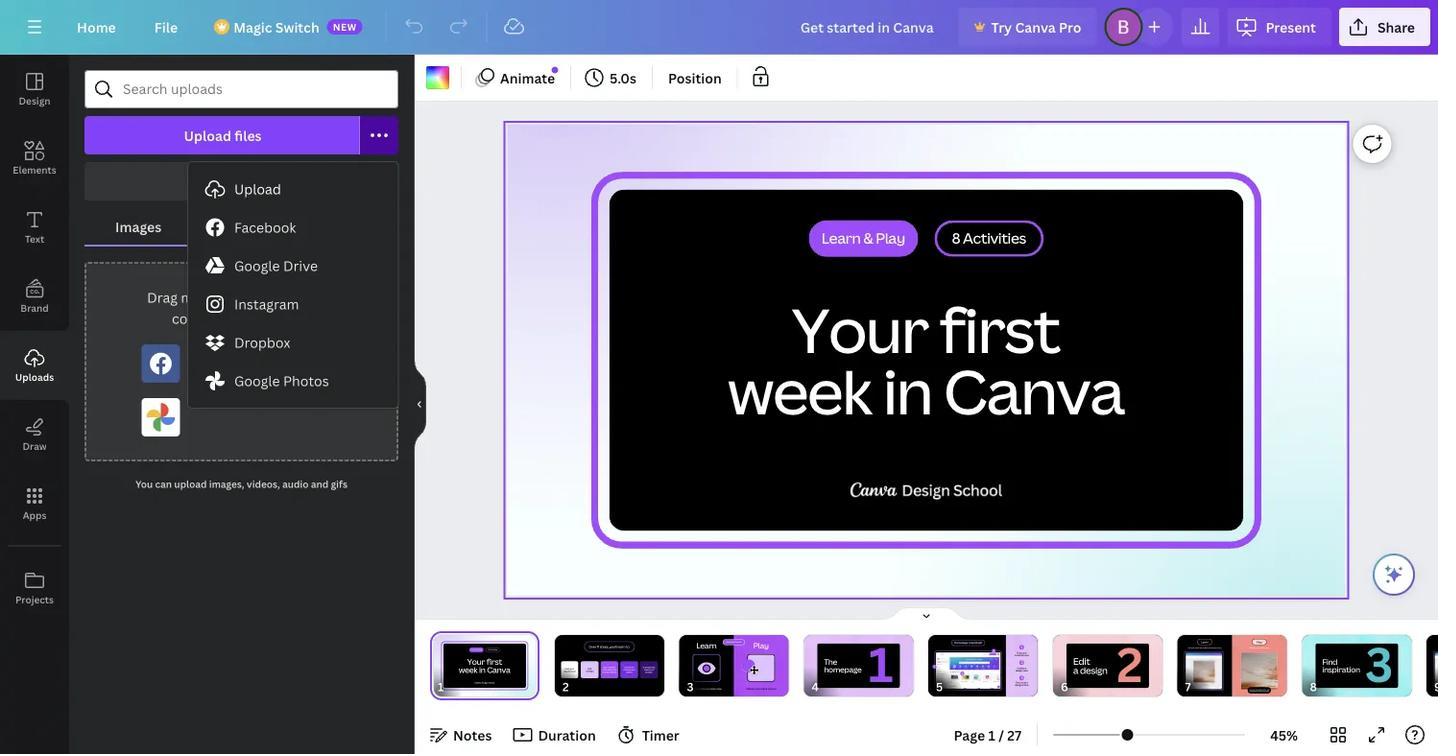 Task type: describe. For each thing, give the bounding box(es) containing it.
magic
[[234, 18, 272, 36]]

dropbox button
[[188, 324, 398, 362]]

create
[[1017, 667, 1025, 670]]

here inside drag media here to upload or connect an account...
[[224, 289, 253, 307]]

page
[[954, 726, 985, 745]]

homepage
[[824, 665, 862, 675]]

here right projects
[[1024, 655, 1029, 658]]

animate button
[[470, 62, 563, 93]]

1 horizontal spatial edit
[[1073, 656, 1090, 668]]

images,
[[209, 478, 244, 491]]

no color image
[[426, 66, 449, 89]]

page 1 / 27 button
[[946, 720, 1029, 751]]

it's time to explore
[[1255, 670, 1265, 674]]

upload for upload files
[[184, 126, 231, 145]]

find for 3
[[1323, 657, 1338, 668]]

2 horizontal spatial 2
[[1117, 632, 1143, 697]]

0 horizontal spatial design
[[587, 670, 594, 673]]

drive
[[283, 257, 318, 275]]

inspired
[[607, 667, 615, 670]]

click and watch how to add, edit and resize text experiment with the text box
[[1188, 647, 1270, 649]]

watch
[[1195, 647, 1200, 649]]

elements button
[[0, 124, 69, 193]]

videos
[[626, 671, 632, 674]]

share
[[1378, 18, 1415, 36]]

videos,
[[247, 478, 280, 491]]

publish
[[645, 671, 653, 674]]

templates
[[606, 671, 617, 674]]

find inspiration 3
[[1323, 632, 1393, 697]]

an
[[228, 310, 244, 328]]

pro
[[1059, 18, 1082, 36]]

google for google drive
[[234, 257, 280, 275]]

instagram
[[234, 295, 299, 314]]

interact
[[746, 688, 755, 691]]

file button
[[139, 8, 193, 46]]

1 vertical spatial canva
[[944, 349, 1124, 432]]

upload files button
[[85, 116, 360, 155]]

and inside collaborate, share and publish
[[650, 669, 654, 672]]

designs
[[1015, 684, 1023, 687]]

draw button
[[0, 400, 69, 470]]

photos
[[624, 669, 631, 672]]

1 vertical spatial upload
[[174, 478, 207, 491]]

0 horizontal spatial how
[[717, 688, 722, 691]]

text
[[25, 232, 44, 245]]

new
[[333, 20, 357, 33]]

Design title text field
[[785, 8, 951, 46]]

home
[[77, 18, 116, 36]]

facebook button
[[188, 208, 398, 247]]

resize
[[1215, 647, 1219, 649]]

make
[[760, 688, 766, 691]]

duration
[[538, 726, 596, 745]]

try canva pro button
[[959, 8, 1097, 46]]

a right around
[[586, 670, 587, 673]]

uploads button
[[0, 331, 69, 400]]

upload files
[[184, 126, 262, 145]]

find for way
[[565, 668, 569, 671]]

side panel tab list
[[0, 55, 69, 623]]

and left "learn"
[[707, 688, 711, 691]]

the homepage 1
[[824, 632, 893, 697]]

your for here
[[1022, 652, 1027, 655]]

menu containing upload
[[188, 162, 398, 408]]

/
[[999, 726, 1004, 745]]

work with photos and videos
[[624, 667, 635, 674]]

you can upload images, videos, audio and gifs
[[135, 478, 348, 491]]

a inside 'find your projects here create a design here find recent designs here'
[[1025, 667, 1027, 670]]

design inside 'find your projects here create a design here find recent designs here'
[[1016, 670, 1023, 673]]

share button
[[1339, 8, 1431, 46]]

home link
[[61, 8, 131, 46]]

learn
[[712, 688, 717, 691]]

and inside get inspired with elements and templates
[[602, 671, 606, 674]]

a left "video"
[[699, 688, 700, 691]]

hide image
[[414, 359, 426, 451]]

timer
[[642, 726, 680, 745]]

timer button
[[611, 720, 687, 751]]

work
[[624, 667, 629, 670]]

your
[[792, 289, 928, 372]]

text button
[[0, 193, 69, 262]]

can
[[155, 478, 172, 491]]

here up recent
[[1023, 670, 1028, 673]]

canva inside button
[[1015, 18, 1056, 36]]

projects
[[15, 593, 54, 606]]

file
[[154, 18, 178, 36]]

you
[[135, 478, 153, 491]]

0 horizontal spatial 2
[[993, 649, 995, 654]]

1 text from the left
[[1219, 647, 1222, 649]]

animate
[[500, 69, 555, 87]]

time
[[1260, 670, 1264, 672]]

duration button
[[507, 720, 604, 751]]

here right designs
[[1024, 684, 1029, 687]]

magic switch
[[234, 18, 319, 36]]

experiment
[[1250, 647, 1258, 649]]

in
[[883, 349, 932, 432]]

google photos
[[234, 372, 329, 390]]

explore
[[1258, 672, 1265, 674]]

images
[[115, 217, 162, 236]]

watch a video and learn how interact and make it happen
[[692, 688, 776, 691]]

get
[[603, 667, 607, 670]]

to inside it's time to explore
[[1255, 672, 1257, 674]]

record yourself
[[190, 172, 293, 191]]

dropbox
[[234, 334, 290, 352]]

instagram button
[[188, 285, 398, 324]]

your first
[[792, 289, 1060, 372]]

it's
[[1255, 670, 1259, 672]]

2 text from the left
[[1264, 647, 1267, 649]]



Task type: locate. For each thing, give the bounding box(es) containing it.
design up recent
[[1016, 670, 1023, 673]]

the
[[824, 657, 837, 668]]

uploads
[[15, 371, 54, 384]]

0 horizontal spatial text
[[1219, 647, 1222, 649]]

and right edit
[[1212, 647, 1214, 649]]

how
[[1200, 647, 1203, 649], [717, 688, 722, 691]]

first
[[940, 289, 1060, 372]]

google down dropbox
[[234, 372, 280, 390]]

1
[[868, 632, 893, 697], [1021, 645, 1023, 651], [934, 665, 935, 670], [989, 726, 996, 745]]

collaborate, share and publish
[[643, 667, 655, 674]]

audio
[[282, 478, 309, 491]]

learn
[[697, 641, 717, 652]]

2 horizontal spatial 3
[[1365, 632, 1393, 697]]

videos
[[223, 217, 268, 236]]

upload inside drag media here to upload or connect an account...
[[274, 289, 319, 307]]

0 vertical spatial canva
[[1015, 18, 1056, 36]]

your right way
[[570, 668, 574, 671]]

3 right the inspiration
[[1365, 632, 1393, 697]]

get inspired with elements and templates
[[602, 667, 617, 674]]

position button
[[661, 62, 730, 93]]

0 vertical spatial upload
[[274, 289, 319, 307]]

0 horizontal spatial your
[[570, 668, 574, 671]]

1 vertical spatial google
[[234, 372, 280, 390]]

0 vertical spatial how
[[1200, 647, 1203, 649]]

your inside 'find your way around'
[[570, 668, 574, 671]]

0 vertical spatial your
[[1022, 652, 1027, 655]]

around
[[568, 670, 575, 673]]

1 horizontal spatial upload
[[234, 180, 281, 198]]

drag
[[147, 289, 178, 307]]

google down facebook
[[234, 257, 280, 275]]

to left add,
[[1203, 647, 1205, 649]]

1 horizontal spatial your
[[1022, 652, 1027, 655]]

2 vertical spatial to
[[1255, 672, 1257, 674]]

upload inside button
[[184, 126, 231, 145]]

present
[[1266, 18, 1316, 36]]

1 down hide pages image on the right bottom of page
[[934, 665, 935, 670]]

1 horizontal spatial design
[[1016, 670, 1023, 673]]

with left elements
[[602, 669, 607, 672]]

0 horizontal spatial edit
[[588, 668, 592, 671]]

0 vertical spatial upload
[[184, 126, 231, 145]]

your up create
[[1022, 652, 1027, 655]]

1 inside "button"
[[989, 726, 996, 745]]

gifs
[[331, 478, 348, 491]]

how right watch
[[1200, 647, 1203, 649]]

upload button
[[188, 170, 398, 208]]

1 horizontal spatial text
[[1264, 647, 1267, 649]]

to up account...
[[256, 289, 270, 307]]

upload
[[184, 126, 231, 145], [234, 180, 281, 198]]

new image
[[552, 67, 558, 73]]

1 horizontal spatial 2
[[1021, 661, 1023, 666]]

a right 'find your projects here create a design here find recent designs here'
[[1073, 665, 1078, 677]]

0 vertical spatial google
[[234, 257, 280, 275]]

and right "click"
[[1192, 647, 1195, 649]]

1 vertical spatial to
[[1203, 647, 1205, 649]]

27
[[1008, 726, 1022, 745]]

upload left files
[[184, 126, 231, 145]]

0 horizontal spatial upload
[[174, 478, 207, 491]]

drag media here to upload or connect an account...
[[147, 289, 336, 328]]

collaborate,
[[643, 667, 655, 670]]

1 horizontal spatial to
[[1203, 647, 1205, 649]]

1 horizontal spatial with
[[630, 667, 634, 670]]

videos button
[[192, 208, 298, 245]]

text right resize
[[1219, 647, 1222, 649]]

text right the
[[1264, 647, 1267, 649]]

play
[[754, 641, 769, 652]]

apps button
[[0, 470, 69, 539]]

brand
[[20, 302, 49, 314]]

2 horizontal spatial to
[[1255, 672, 1257, 674]]

box
[[1267, 647, 1270, 649]]

design
[[1080, 665, 1108, 677], [1016, 670, 1023, 673], [587, 670, 594, 673]]

45% button
[[1253, 720, 1316, 751]]

2 up create
[[1021, 661, 1023, 666]]

1 horizontal spatial upload
[[274, 289, 319, 307]]

canva assistant image
[[1383, 564, 1406, 587]]

0 horizontal spatial with
[[602, 669, 607, 672]]

watch
[[692, 688, 699, 691]]

with inside the work with photos and videos
[[630, 667, 634, 670]]

1 horizontal spatial edit a design
[[1073, 656, 1108, 677]]

with left the
[[1258, 647, 1261, 649]]

0 horizontal spatial 3
[[962, 672, 964, 676]]

apps
[[23, 509, 46, 522]]

switch
[[275, 18, 319, 36]]

how right "learn"
[[717, 688, 722, 691]]

and right "share"
[[650, 669, 654, 672]]

text
[[1219, 647, 1222, 649], [1264, 647, 1267, 649]]

2
[[1117, 632, 1143, 697], [993, 649, 995, 654], [1021, 661, 1023, 666]]

1 up projects
[[1021, 645, 1023, 651]]

connect
[[172, 310, 225, 328]]

Page title text field
[[452, 678, 460, 697]]

and right photos at the bottom left
[[631, 669, 635, 672]]

menu
[[188, 162, 398, 408]]

page 1 image
[[430, 636, 539, 697]]

page 1 / 27
[[954, 726, 1022, 745]]

0 vertical spatial to
[[256, 289, 270, 307]]

files
[[235, 126, 262, 145]]

week
[[728, 349, 872, 432]]

2 horizontal spatial with
[[1258, 647, 1261, 649]]

to inside drag media here to upload or connect an account...
[[256, 289, 270, 307]]

3 left 'find your projects here create a design here find recent designs here'
[[962, 672, 964, 676]]

it
[[766, 688, 768, 691]]

record yourself button
[[85, 162, 399, 201]]

1 vertical spatial upload
[[234, 180, 281, 198]]

0 horizontal spatial to
[[256, 289, 270, 307]]

edit a design right 'find your projects here create a design here find recent designs here'
[[1073, 656, 1108, 677]]

design right around
[[587, 670, 594, 673]]

and down get
[[602, 671, 606, 674]]

edit left get
[[588, 668, 592, 671]]

and left gifs
[[311, 478, 329, 491]]

5.0s button
[[579, 62, 644, 93]]

your inside 'find your projects here create a design here find recent designs here'
[[1022, 652, 1027, 655]]

recent
[[1021, 682, 1028, 685]]

here up "an"
[[224, 289, 253, 307]]

add,
[[1205, 647, 1208, 649]]

1 horizontal spatial how
[[1200, 647, 1203, 649]]

find
[[1017, 652, 1022, 655], [1323, 657, 1338, 668], [565, 668, 569, 671], [1016, 682, 1021, 685]]

1 vertical spatial your
[[570, 668, 574, 671]]

design
[[19, 94, 50, 107]]

edit a design left get
[[586, 668, 594, 673]]

Search uploads search field
[[123, 71, 386, 108]]

position
[[668, 69, 722, 87]]

2 google from the top
[[234, 372, 280, 390]]

notes button
[[423, 720, 500, 751]]

record
[[190, 172, 236, 191]]

1 vertical spatial how
[[717, 688, 722, 691]]

find for projects
[[1017, 652, 1022, 655]]

1 horizontal spatial 3
[[1021, 676, 1023, 681]]

45%
[[1271, 726, 1298, 745]]

and inside the work with photos and videos
[[631, 669, 635, 672]]

find inside 'find your way around'
[[565, 668, 569, 671]]

google
[[234, 257, 280, 275], [234, 372, 280, 390]]

upload for upload
[[234, 180, 281, 198]]

hide pages image
[[881, 607, 973, 622]]

your for around
[[570, 668, 574, 671]]

inspiration
[[1323, 665, 1360, 675]]

1 right homepage at right
[[868, 632, 893, 697]]

try canva pro
[[992, 18, 1082, 36]]

edit right 'find your projects here create a design here find recent designs here'
[[1073, 656, 1090, 668]]

2 horizontal spatial design
[[1080, 665, 1108, 677]]

design right 'find your projects here create a design here find recent designs here'
[[1080, 665, 1108, 677]]

with inside get inspired with elements and templates
[[602, 669, 607, 672]]

2 left 'find your projects here create a design here find recent designs here'
[[993, 649, 995, 654]]

canva
[[1015, 18, 1056, 36], [944, 349, 1124, 432]]

google photos button
[[188, 362, 398, 400]]

edit
[[1073, 656, 1090, 668], [588, 668, 592, 671]]

find your way around
[[564, 668, 575, 673]]

main menu bar
[[0, 0, 1438, 55]]

upload right can
[[174, 478, 207, 491]]

brand button
[[0, 262, 69, 331]]

google drive
[[234, 257, 318, 275]]

0 horizontal spatial edit a design
[[586, 668, 594, 673]]

click
[[1188, 647, 1192, 649]]

upload up account...
[[274, 289, 319, 307]]

a right create
[[1025, 667, 1027, 670]]

edit
[[1209, 647, 1211, 649]]

way
[[564, 670, 568, 673]]

present button
[[1228, 8, 1332, 46]]

try
[[992, 18, 1012, 36]]

google for google photos
[[234, 372, 280, 390]]

notes
[[453, 726, 492, 745]]

your
[[1022, 652, 1027, 655], [570, 668, 574, 671]]

yourself
[[239, 172, 293, 191]]

2 left "click"
[[1117, 632, 1143, 697]]

1 google from the top
[[234, 257, 280, 275]]

and left make
[[756, 688, 760, 691]]

projects
[[1015, 655, 1024, 658]]

1 left /
[[989, 726, 996, 745]]

0 horizontal spatial upload
[[184, 126, 231, 145]]

upload inside "button"
[[234, 180, 281, 198]]

media
[[181, 289, 221, 307]]

happen
[[768, 688, 776, 691]]

to down it's
[[1255, 672, 1257, 674]]

google drive button
[[188, 247, 398, 285]]

upload up facebook
[[234, 180, 281, 198]]

find inside find inspiration 3
[[1323, 657, 1338, 668]]

find your projects here create a design here find recent designs here
[[1015, 652, 1029, 687]]

projects button
[[0, 554, 69, 623]]

with right work
[[630, 667, 634, 670]]

3 up recent
[[1021, 676, 1023, 681]]



Task type: vqa. For each thing, say whether or not it's contained in the screenshot.
Upload inside BUTTON
yes



